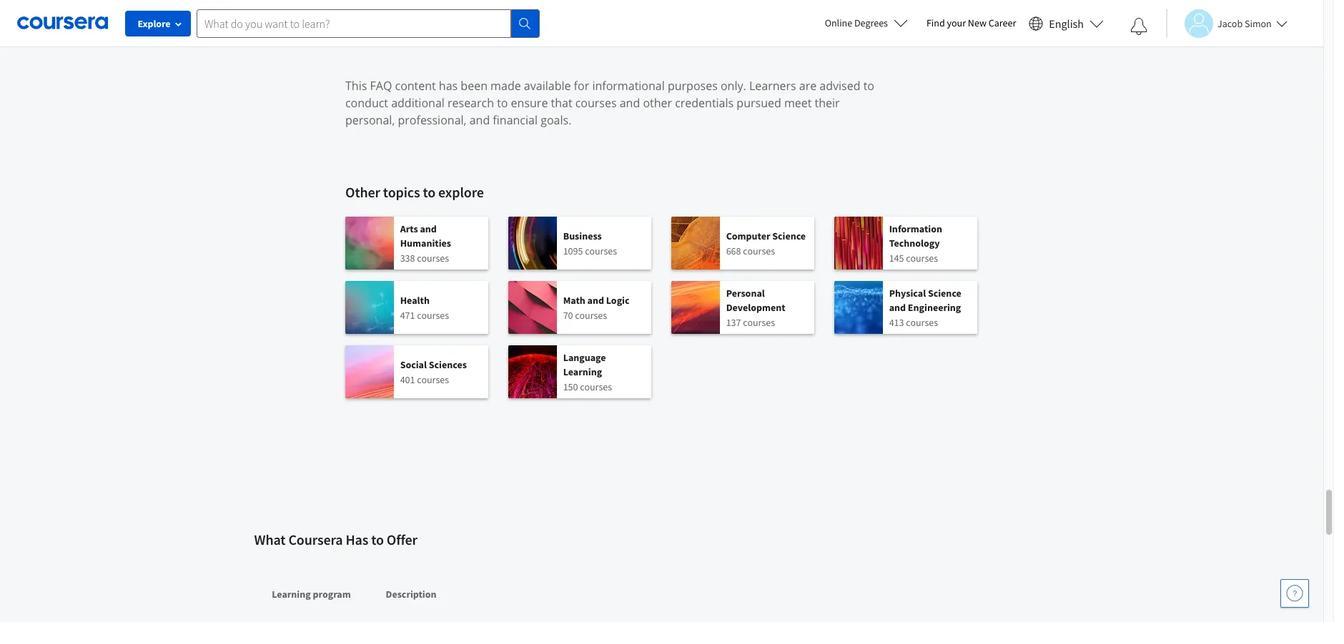 Task type: describe. For each thing, give the bounding box(es) containing it.
logic
[[606, 294, 630, 306]]

courses inside arts and humanities 338 courses
[[417, 251, 449, 264]]

humanities
[[400, 236, 451, 249]]

business
[[563, 229, 602, 242]]

2 row from the top
[[254, 620, 1069, 622]]

jacob simon button
[[1166, 9, 1288, 38]]

show less
[[649, 35, 692, 48]]

degrees
[[855, 16, 888, 29]]

personal,
[[345, 112, 395, 128]]

new
[[968, 16, 987, 29]]

learning inside row
[[272, 588, 311, 601]]

research
[[448, 95, 494, 111]]

science for courses
[[772, 229, 806, 242]]

table containing learning program
[[254, 563, 1069, 622]]

sciences
[[429, 358, 467, 371]]

language learning 150 courses
[[563, 351, 612, 393]]

150
[[563, 380, 578, 393]]

arts and humanities 338 courses
[[400, 222, 451, 264]]

for
[[574, 78, 589, 94]]

physical science and engineering 413 courses
[[889, 286, 962, 329]]

chevron down image
[[55, 22, 65, 32]]

health
[[400, 294, 430, 306]]

english button
[[1024, 0, 1110, 46]]

learners
[[749, 78, 796, 94]]

description
[[386, 588, 437, 601]]

70
[[563, 309, 573, 321]]

find your new career link
[[920, 14, 1024, 32]]

personal development 137 courses
[[726, 286, 786, 329]]

and inside math and logic 70 courses
[[588, 294, 604, 306]]

english
[[1049, 16, 1084, 30]]

explore button
[[125, 11, 191, 36]]

information technology 145 courses
[[889, 222, 942, 264]]

what
[[254, 531, 286, 548]]

computer
[[726, 229, 771, 242]]

pursued
[[737, 95, 781, 111]]

ensure
[[511, 95, 548, 111]]

topics
[[383, 183, 420, 201]]

this faq content has been made available for informational purposes only. learners are advised to conduct additional research to ensure that courses and other credentials pursued meet their personal, professional, and financial goals.
[[345, 78, 875, 128]]

social sciences 401 courses
[[400, 358, 467, 386]]

only.
[[721, 78, 746, 94]]

purposes
[[668, 78, 718, 94]]

arts
[[400, 222, 418, 235]]

to right advised
[[864, 78, 875, 94]]

has
[[439, 78, 458, 94]]

information
[[889, 222, 942, 235]]

courses inside social sciences 401 courses
[[417, 373, 449, 386]]

courses inside language learning 150 courses
[[580, 380, 612, 393]]

goals.
[[541, 112, 572, 128]]

to down made
[[497, 95, 508, 111]]

what coursera has to offer
[[254, 531, 418, 548]]

and down research
[[470, 112, 490, 128]]

content
[[395, 78, 436, 94]]

other
[[345, 183, 380, 201]]

413
[[889, 316, 904, 329]]

online degrees button
[[814, 7, 920, 39]]

has
[[346, 531, 369, 548]]

available
[[524, 78, 571, 94]]

this
[[345, 78, 367, 94]]

137
[[726, 316, 741, 329]]

courses inside health 471 courses
[[417, 309, 449, 321]]

meet
[[784, 95, 812, 111]]

other
[[643, 95, 672, 111]]

online
[[825, 16, 853, 29]]

math
[[563, 294, 586, 306]]

courses inside personal development 137 courses
[[743, 316, 775, 329]]

less
[[675, 35, 692, 48]]

engineering
[[908, 301, 961, 314]]

health 471 courses
[[400, 294, 449, 321]]

401
[[400, 373, 415, 386]]

math and logic 70 courses
[[563, 294, 630, 321]]

technology
[[889, 236, 940, 249]]

courses inside business 1095 courses
[[585, 244, 617, 257]]

your
[[947, 16, 966, 29]]



Task type: locate. For each thing, give the bounding box(es) containing it.
courses down computer
[[743, 244, 775, 257]]

and inside arts and humanities 338 courses
[[420, 222, 437, 235]]

language
[[563, 351, 606, 364]]

to right topics
[[423, 183, 436, 201]]

social
[[400, 358, 427, 371]]

and up 413
[[889, 301, 906, 314]]

courses down business
[[585, 244, 617, 257]]

table
[[254, 563, 1069, 622]]

courses inside physical science and engineering 413 courses
[[906, 316, 938, 329]]

row containing learning program
[[254, 563, 1069, 620]]

jacob
[[1218, 17, 1243, 30]]

learning down language
[[563, 365, 602, 378]]

1 row from the top
[[254, 563, 1069, 620]]

None search field
[[197, 9, 540, 38]]

courses down development
[[743, 316, 775, 329]]

list containing arts and humanities
[[345, 217, 978, 410]]

professional,
[[398, 112, 467, 128]]

explore
[[138, 17, 171, 30]]

1 horizontal spatial learning
[[563, 365, 602, 378]]

0 horizontal spatial science
[[772, 229, 806, 242]]

development
[[726, 301, 786, 314]]

0 vertical spatial learning
[[563, 365, 602, 378]]

offer
[[387, 531, 418, 548]]

made
[[491, 78, 521, 94]]

coursera
[[288, 531, 343, 548]]

find
[[927, 16, 945, 29]]

conduct
[[345, 95, 388, 111]]

advised
[[820, 78, 861, 94]]

learning program
[[272, 588, 351, 601]]

courses down technology
[[906, 251, 938, 264]]

career
[[989, 16, 1016, 29]]

simon
[[1245, 17, 1272, 30]]

0 vertical spatial science
[[772, 229, 806, 242]]

courses down for on the top of the page
[[575, 95, 617, 111]]

financial
[[493, 112, 538, 128]]

help center image
[[1286, 585, 1304, 602]]

additional
[[391, 95, 445, 111]]

to
[[864, 78, 875, 94], [497, 95, 508, 111], [423, 183, 436, 201], [371, 531, 384, 548]]

to right has in the left of the page
[[371, 531, 384, 548]]

science inside physical science and engineering 413 courses
[[928, 286, 962, 299]]

science up engineering
[[928, 286, 962, 299]]

courses down math
[[575, 309, 607, 321]]

courses inside math and logic 70 courses
[[575, 309, 607, 321]]

find your new career
[[927, 16, 1016, 29]]

row
[[254, 563, 1069, 620], [254, 620, 1069, 622]]

credentials
[[675, 95, 734, 111]]

business 1095 courses
[[563, 229, 617, 257]]

explore
[[438, 183, 484, 201]]

personal
[[726, 286, 765, 299]]

show less button
[[626, 29, 698, 54]]

list item
[[363, 0, 961, 4]]

courses inside information technology 145 courses
[[906, 251, 938, 264]]

1 vertical spatial learning
[[272, 588, 311, 601]]

science for engineering
[[928, 286, 962, 299]]

program
[[313, 588, 351, 601]]

and up humanities
[[420, 222, 437, 235]]

show notifications image
[[1131, 18, 1148, 35]]

and
[[620, 95, 640, 111], [470, 112, 490, 128], [420, 222, 437, 235], [588, 294, 604, 306], [889, 301, 906, 314]]

courses inside the this faq content has been made available for informational purposes only. learners are advised to conduct additional research to ensure that courses and other credentials pursued meet their personal, professional, and financial goals.
[[575, 95, 617, 111]]

their
[[815, 95, 840, 111]]

1095
[[563, 244, 583, 257]]

338
[[400, 251, 415, 264]]

learning left program
[[272, 588, 311, 601]]

courses down humanities
[[417, 251, 449, 264]]

been
[[461, 78, 488, 94]]

that
[[551, 95, 572, 111]]

courses down sciences
[[417, 373, 449, 386]]

are
[[799, 78, 817, 94]]

courses down engineering
[[906, 316, 938, 329]]

and down informational
[[620, 95, 640, 111]]

computer science 668 courses
[[726, 229, 806, 257]]

faq
[[370, 78, 392, 94]]

0 horizontal spatial learning
[[272, 588, 311, 601]]

show
[[649, 35, 673, 48]]

online degrees
[[825, 16, 888, 29]]

physical
[[889, 286, 926, 299]]

informational
[[592, 78, 665, 94]]

jacob simon
[[1218, 17, 1272, 30]]

science inside the computer science 668 courses
[[772, 229, 806, 242]]

list
[[345, 217, 978, 410]]

145
[[889, 251, 904, 264]]

learning
[[563, 365, 602, 378], [272, 588, 311, 601]]

science right computer
[[772, 229, 806, 242]]

coursera image
[[17, 12, 108, 35]]

and right math
[[588, 294, 604, 306]]

courses right '150'
[[580, 380, 612, 393]]

courses inside the computer science 668 courses
[[743, 244, 775, 257]]

668
[[726, 244, 741, 257]]

What do you want to learn? text field
[[197, 9, 511, 38]]

other topics to explore
[[345, 183, 484, 201]]

1 vertical spatial science
[[928, 286, 962, 299]]

and inside physical science and engineering 413 courses
[[889, 301, 906, 314]]

courses down the health
[[417, 309, 449, 321]]

1 horizontal spatial science
[[928, 286, 962, 299]]

learning inside language learning 150 courses
[[563, 365, 602, 378]]

science
[[772, 229, 806, 242], [928, 286, 962, 299]]

471
[[400, 309, 415, 321]]



Task type: vqa. For each thing, say whether or not it's contained in the screenshot.
deadline for Spring 2024 final deadline
no



